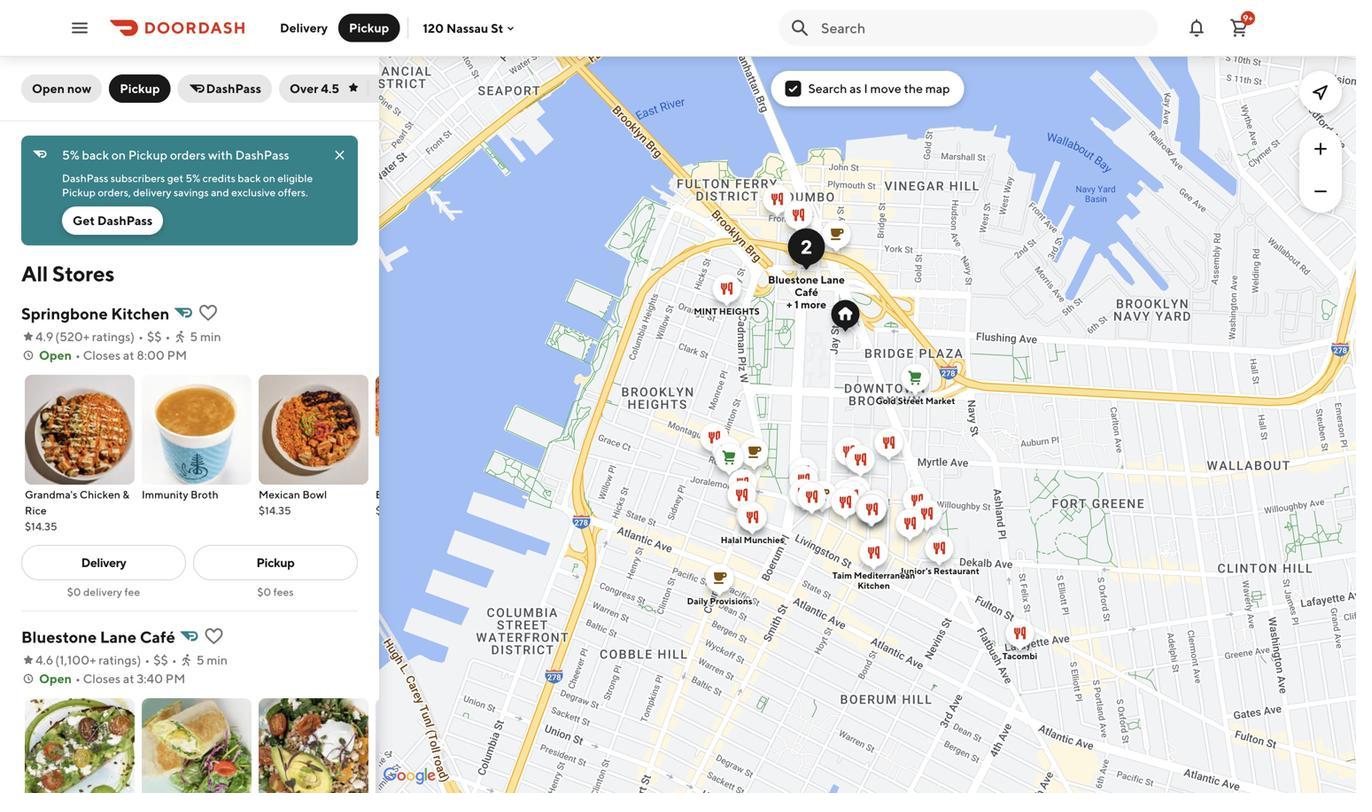 Task type: locate. For each thing, give the bounding box(es) containing it.
delivery
[[280, 20, 328, 35], [81, 555, 126, 570]]

1 horizontal spatial pickup button
[[339, 14, 400, 42]]

delivery inside delivery link
[[81, 555, 126, 570]]

average rating of 4.6 out of 5 element
[[21, 651, 53, 669]]

closes
[[83, 348, 121, 362], [83, 671, 121, 686]]

1 horizontal spatial delivery
[[133, 186, 172, 199]]

click to add this store to your saved list image
[[198, 302, 219, 323]]

mint
[[694, 306, 718, 316], [694, 306, 718, 316]]

1 vertical spatial 5%
[[186, 172, 200, 184]]

at for kitchen
[[123, 348, 134, 362]]

pickup right now
[[120, 81, 160, 96]]

• $$ up '8:00'
[[138, 329, 162, 344]]

map region
[[258, 0, 1357, 793]]

1 ( from the top
[[55, 329, 59, 344]]

provisions
[[710, 596, 753, 606], [710, 596, 753, 606]]

0 vertical spatial • $$
[[138, 329, 162, 344]]

orders,
[[98, 186, 131, 199]]

1 vertical spatial pickup button
[[109, 74, 171, 103]]

0 vertical spatial pm
[[167, 348, 187, 362]]

min
[[200, 329, 221, 344], [207, 653, 228, 667]]

• $$
[[138, 329, 162, 344], [145, 653, 168, 667]]

gold street market
[[876, 396, 956, 406], [876, 396, 956, 406]]

0 vertical spatial delivery
[[133, 186, 172, 199]]

taim
[[833, 570, 853, 580], [833, 570, 853, 580]]

search as i move the map
[[809, 81, 950, 96]]

( right 4.6
[[55, 653, 59, 667]]

pickup inside dashpass subscribers get 5% credits back on eligible pickup orders, delivery savings and exclusive offers.
[[62, 186, 96, 199]]

0 vertical spatial ratings
[[92, 329, 131, 344]]

min for bluestone lane café
[[207, 653, 228, 667]]

street
[[898, 396, 924, 406], [898, 396, 924, 406]]

pickup button
[[339, 14, 400, 42], [109, 74, 171, 103]]

0 vertical spatial back
[[82, 148, 109, 162]]

$$
[[147, 329, 162, 344], [154, 653, 168, 667]]

delivery
[[133, 186, 172, 199], [83, 586, 122, 598]]

halal
[[721, 535, 742, 545], [721, 535, 742, 545]]

) up the 3:40
[[137, 653, 141, 667]]

build
[[376, 488, 402, 501]]

grandma's chicken & rice image
[[25, 375, 135, 485]]

) up open • closes at 8:00 pm
[[131, 329, 135, 344]]

1 vertical spatial at
[[123, 671, 134, 686]]

• up '8:00'
[[138, 329, 144, 344]]

fees
[[273, 586, 294, 598]]

daily
[[687, 596, 708, 606], [687, 596, 708, 606]]

1 horizontal spatial on
[[263, 172, 275, 184]]

at
[[123, 348, 134, 362], [123, 671, 134, 686]]

• down 520+
[[75, 348, 81, 362]]

recenter the map image
[[1311, 82, 1332, 103]]

2 $0 from the left
[[257, 586, 271, 598]]

at left '8:00'
[[123, 348, 134, 362]]

pickup for pickup link
[[257, 555, 295, 570]]

at left the 3:40
[[123, 671, 134, 686]]

with
[[208, 148, 233, 162]]

1 vertical spatial min
[[207, 653, 228, 667]]

0 vertical spatial min
[[200, 329, 221, 344]]

9+
[[1244, 13, 1254, 23]]

open for bluestone
[[39, 671, 72, 686]]

ratings up open • closes at 3:40 pm
[[99, 653, 137, 667]]

2 ( from the top
[[55, 653, 59, 667]]

ratings for kitchen
[[92, 329, 131, 344]]

springbone
[[21, 304, 108, 323]]

• $$ for springbone kitchen
[[138, 329, 162, 344]]

restaurant
[[934, 566, 980, 576], [934, 566, 980, 576]]

on up subscribers
[[111, 148, 126, 162]]

4.6
[[35, 653, 53, 667]]

mexican
[[259, 488, 300, 501]]

1 vertical spatial (
[[55, 653, 59, 667]]

athletes burrito image
[[142, 698, 252, 793]]

1 horizontal spatial $14.35
[[259, 504, 291, 517]]

0 vertical spatial $14.35
[[259, 504, 291, 517]]

delivery down delivery link
[[83, 586, 122, 598]]

pm right '8:00'
[[167, 348, 187, 362]]

1 vertical spatial 5 min
[[196, 653, 228, 667]]

pickup up the $0 fees
[[257, 555, 295, 570]]

$$ up the 3:40
[[154, 653, 168, 667]]

delivery down subscribers
[[133, 186, 172, 199]]

delivery up $0 delivery fee
[[81, 555, 126, 570]]

pm right the 3:40
[[166, 671, 185, 686]]

1 vertical spatial on
[[263, 172, 275, 184]]

over
[[290, 81, 319, 96]]

open
[[32, 81, 65, 96], [39, 348, 72, 362], [39, 671, 72, 686]]

daily provisions
[[687, 596, 753, 606], [687, 596, 753, 606]]

ratings for lane
[[99, 653, 137, 667]]

)
[[131, 329, 135, 344], [137, 653, 141, 667]]

$0
[[67, 586, 81, 598], [257, 586, 271, 598]]

closes down ( 520+ ratings )
[[83, 348, 121, 362]]

( 1,100+ ratings )
[[55, 653, 141, 667]]

0 horizontal spatial pickup button
[[109, 74, 171, 103]]

bluestone
[[768, 273, 819, 286], [768, 273, 819, 286], [21, 627, 97, 646]]

520+
[[59, 329, 90, 344]]

gold
[[876, 396, 896, 406], [876, 396, 896, 406]]

1 vertical spatial back
[[238, 172, 261, 184]]

back
[[82, 148, 109, 162], [238, 172, 261, 184]]

$0 for pickup
[[257, 586, 271, 598]]

1 vertical spatial open
[[39, 348, 72, 362]]

dashpass inside dashpass subscribers get 5% credits back on eligible pickup orders, delivery savings and exclusive offers.
[[62, 172, 108, 184]]

pickup left '120'
[[349, 20, 389, 35]]

0 vertical spatial 5%
[[62, 148, 79, 162]]

$$ up '8:00'
[[147, 329, 162, 344]]

5% down open now button
[[62, 148, 79, 162]]

pickup button right now
[[109, 74, 171, 103]]

now
[[67, 81, 91, 96]]

1 horizontal spatial $0
[[257, 586, 271, 598]]

and
[[211, 186, 229, 199]]

grandma's
[[25, 488, 77, 501]]

0 horizontal spatial $0
[[67, 586, 81, 598]]

bowl
[[303, 488, 327, 501]]

0 horizontal spatial 5%
[[62, 148, 79, 162]]

$14.35 inside grandma's chicken & rice $14.35
[[25, 520, 57, 533]]

back up orders,
[[82, 148, 109, 162]]

1 items, open order cart image
[[1229, 17, 1250, 39]]

• down 1,100+
[[75, 671, 81, 686]]

• up open • closes at 3:40 pm
[[172, 653, 177, 667]]

0 vertical spatial closes
[[83, 348, 121, 362]]

junior's
[[900, 566, 932, 576], [900, 566, 932, 576]]

$$ for springbone kitchen
[[147, 329, 162, 344]]

delivery up over
[[280, 20, 328, 35]]

0 vertical spatial on
[[111, 148, 126, 162]]

bluestone lane café + 1 more
[[768, 273, 845, 311], [768, 273, 845, 311]]

build your own $13.30
[[376, 488, 452, 517]]

1 vertical spatial ratings
[[99, 653, 137, 667]]

1 vertical spatial $14.35
[[25, 520, 57, 533]]

$14.35 inside mexican bowl $14.35
[[259, 504, 291, 517]]

1 horizontal spatial )
[[137, 653, 141, 667]]

$0 down delivery link
[[67, 586, 81, 598]]

2 at from the top
[[123, 671, 134, 686]]

on inside dashpass subscribers get 5% credits back on eligible pickup orders, delivery savings and exclusive offers.
[[263, 172, 275, 184]]

on up "exclusive"
[[263, 172, 275, 184]]

tacombi
[[1003, 651, 1038, 661], [1003, 651, 1038, 661]]

closes down the '( 1,100+ ratings )'
[[83, 671, 121, 686]]

1 vertical spatial pm
[[166, 671, 185, 686]]

0 horizontal spatial )
[[131, 329, 135, 344]]

5 down click to add this store to your saved list image
[[196, 653, 204, 667]]

0 vertical spatial pickup button
[[339, 14, 400, 42]]

0 horizontal spatial delivery
[[83, 586, 122, 598]]

mediterranean
[[854, 570, 916, 580], [854, 570, 916, 580]]

1 horizontal spatial back
[[238, 172, 261, 184]]

open inside button
[[32, 81, 65, 96]]

open now
[[32, 81, 91, 96]]

delivery for delivery link
[[81, 555, 126, 570]]

market
[[926, 396, 956, 406], [926, 396, 956, 406]]

min down click to add this store to your saved list image
[[207, 653, 228, 667]]

( for springbone
[[55, 329, 59, 344]]

0 vertical spatial 5 min
[[190, 329, 221, 344]]

heights
[[720, 306, 760, 316], [720, 306, 760, 316]]

immunity
[[142, 488, 188, 501]]

+
[[787, 298, 793, 311], [787, 298, 793, 311]]

1 vertical spatial 5
[[196, 653, 204, 667]]

immunity broth
[[142, 488, 219, 501]]

5%
[[62, 148, 79, 162], [186, 172, 200, 184]]

120 nassau st button
[[423, 21, 518, 35]]

pickup button left '120'
[[339, 14, 400, 42]]

lane
[[821, 273, 845, 286], [821, 273, 845, 286], [100, 627, 137, 646]]

more
[[801, 298, 827, 311], [801, 298, 827, 311]]

$14.35 down rice
[[25, 520, 57, 533]]

1 at from the top
[[123, 348, 134, 362]]

1 closes from the top
[[83, 348, 121, 362]]

ratings up open • closes at 8:00 pm
[[92, 329, 131, 344]]

0 vertical spatial 5
[[190, 329, 198, 344]]

5 down click to add this store to your saved list icon
[[190, 329, 198, 344]]

• $$ up the 3:40
[[145, 653, 168, 667]]

delivery for delivery button at top left
[[280, 20, 328, 35]]

open for springbone
[[39, 348, 72, 362]]

0 vertical spatial open
[[32, 81, 65, 96]]

fee
[[124, 586, 140, 598]]

2 closes from the top
[[83, 671, 121, 686]]

taim mediterranean kitchen
[[833, 570, 916, 591], [833, 570, 916, 591]]

café
[[795, 286, 819, 298], [795, 286, 819, 298], [140, 627, 175, 646]]

• up open • closes at 8:00 pm
[[165, 329, 170, 344]]

0 vertical spatial (
[[55, 329, 59, 344]]

delivery link
[[21, 545, 186, 580]]

min down click to add this store to your saved list icon
[[200, 329, 221, 344]]

immunity broth button
[[142, 375, 252, 502]]

1 horizontal spatial delivery
[[280, 20, 328, 35]]

1 $0 from the left
[[67, 586, 81, 598]]

0 vertical spatial at
[[123, 348, 134, 362]]

1 vertical spatial closes
[[83, 671, 121, 686]]

search
[[809, 81, 848, 96]]

pm
[[167, 348, 187, 362], [166, 671, 185, 686]]

open down 4.9
[[39, 348, 72, 362]]

5 min
[[190, 329, 221, 344], [196, 653, 228, 667]]

pickup up get
[[62, 186, 96, 199]]

mexican bowl image
[[259, 375, 369, 485]]

5 min down click to add this store to your saved list image
[[196, 653, 228, 667]]

$14.35 down mexican
[[259, 504, 291, 517]]

1 vertical spatial $$
[[154, 653, 168, 667]]

back up "exclusive"
[[238, 172, 261, 184]]

credits
[[203, 172, 236, 184]]

open down 4.6
[[39, 671, 72, 686]]

open left now
[[32, 81, 65, 96]]

dashpass
[[206, 81, 261, 96], [235, 148, 289, 162], [62, 172, 108, 184], [97, 213, 153, 228]]

( right 4.9
[[55, 329, 59, 344]]

dashpass up orders,
[[62, 172, 108, 184]]

5 min down click to add this store to your saved list icon
[[190, 329, 221, 344]]

1 vertical spatial delivery
[[81, 555, 126, 570]]

$14.35
[[259, 504, 291, 517], [25, 520, 57, 533]]

2 vertical spatial open
[[39, 671, 72, 686]]

immunity broth image
[[142, 375, 252, 485]]

0 horizontal spatial delivery
[[81, 555, 126, 570]]

all stores
[[21, 261, 115, 286]]

delivery inside delivery button
[[280, 20, 328, 35]]

0 vertical spatial delivery
[[280, 20, 328, 35]]

1 vertical spatial )
[[137, 653, 141, 667]]

0 horizontal spatial $14.35
[[25, 520, 57, 533]]

5% up the savings
[[186, 172, 200, 184]]

$0 left fees
[[257, 586, 271, 598]]

• $$ for bluestone lane café
[[145, 653, 168, 667]]

zoom in image
[[1311, 138, 1332, 160]]

5
[[190, 329, 198, 344], [196, 653, 204, 667]]

delivery inside dashpass subscribers get 5% credits back on eligible pickup orders, delivery savings and exclusive offers.
[[133, 186, 172, 199]]

0 vertical spatial )
[[131, 329, 135, 344]]

1 vertical spatial • $$
[[145, 653, 168, 667]]

0 vertical spatial $$
[[147, 329, 162, 344]]

1 horizontal spatial 5%
[[186, 172, 200, 184]]



Task type: describe. For each thing, give the bounding box(es) containing it.
st
[[491, 21, 504, 35]]

savings
[[174, 186, 209, 199]]

5 min for bluestone lane café
[[196, 653, 228, 667]]

orders
[[170, 148, 206, 162]]

pm for springbone kitchen
[[167, 348, 187, 362]]

9+ button
[[1222, 10, 1258, 46]]

subscribers
[[111, 172, 165, 184]]

$0 for delivery
[[67, 586, 81, 598]]

bluestone lane café
[[21, 627, 175, 646]]

offers.
[[278, 186, 308, 199]]

closes for springbone
[[83, 348, 121, 362]]

&
[[123, 488, 130, 501]]

pickup link
[[193, 545, 358, 580]]

breakfast bowl image
[[259, 698, 369, 793]]

pickup up subscribers
[[128, 148, 168, 162]]

1,100+
[[59, 653, 96, 667]]

exclusive
[[231, 186, 276, 199]]

delivery button
[[269, 14, 339, 42]]

open • closes at 3:40 pm
[[39, 671, 185, 686]]

Store search: begin typing to search for stores available on DoorDash text field
[[822, 18, 1148, 38]]

chicken
[[80, 488, 120, 501]]

all
[[21, 261, 48, 286]]

average rating of 4.9 out of 5 element
[[21, 328, 53, 346]]

stores
[[52, 261, 115, 286]]

the
[[904, 81, 923, 96]]

over 4.5
[[290, 81, 339, 96]]

4.9
[[35, 329, 53, 344]]

pickup for the bottommost pickup 'button'
[[120, 81, 160, 96]]

your
[[404, 488, 426, 501]]

get dashpass button
[[62, 206, 163, 235]]

broth
[[191, 488, 219, 501]]

mexican bowl $14.35
[[259, 488, 327, 517]]

move
[[871, 81, 902, 96]]

dashpass button
[[178, 74, 272, 103]]

get
[[167, 172, 183, 184]]

dashpass up "exclusive"
[[235, 148, 289, 162]]

nassau
[[447, 21, 489, 35]]

avocado smash image
[[25, 698, 135, 793]]

eligible
[[278, 172, 313, 184]]

pm for bluestone lane café
[[166, 671, 185, 686]]

1 vertical spatial delivery
[[83, 586, 122, 598]]

) for kitchen
[[131, 329, 135, 344]]

back inside dashpass subscribers get 5% credits back on eligible pickup orders, delivery savings and exclusive offers.
[[238, 172, 261, 184]]

$$ for bluestone lane café
[[154, 653, 168, 667]]

grandma's chicken & rice $14.35
[[25, 488, 130, 533]]

5 min for springbone kitchen
[[190, 329, 221, 344]]

5% back on pickup orders with dashpass
[[62, 148, 289, 162]]

5 for bluestone lane café
[[196, 653, 204, 667]]

get dashpass
[[73, 213, 153, 228]]

$0 delivery fee
[[67, 586, 140, 598]]

120
[[423, 21, 444, 35]]

( for bluestone
[[55, 653, 59, 667]]

dashpass up with
[[206, 81, 261, 96]]

zoom out image
[[1311, 181, 1332, 202]]

120 nassau st
[[423, 21, 504, 35]]

5% inside dashpass subscribers get 5% credits back on eligible pickup orders, delivery savings and exclusive offers.
[[186, 172, 200, 184]]

own
[[429, 488, 452, 501]]

8:00
[[137, 348, 165, 362]]

springbone kitchen
[[21, 304, 170, 323]]

• up the 3:40
[[145, 653, 150, 667]]

$0 fees
[[257, 586, 294, 598]]

min for springbone kitchen
[[200, 329, 221, 344]]

5 for springbone kitchen
[[190, 329, 198, 344]]

open menu image
[[69, 17, 90, 39]]

closes for bluestone
[[83, 671, 121, 686]]

pickup for rightmost pickup 'button'
[[349, 20, 389, 35]]

open • closes at 8:00 pm
[[39, 348, 187, 362]]

0 horizontal spatial on
[[111, 148, 126, 162]]

click to add this store to your saved list image
[[203, 626, 225, 647]]

as
[[850, 81, 862, 96]]

Search as I move the map checkbox
[[786, 81, 802, 97]]

dashpass down orders,
[[97, 213, 153, 228]]

map
[[926, 81, 950, 96]]

0 horizontal spatial back
[[82, 148, 109, 162]]

) for lane
[[137, 653, 141, 667]]

get
[[73, 213, 95, 228]]

( 520+ ratings )
[[55, 329, 135, 344]]

at for lane
[[123, 671, 134, 686]]

3:40
[[137, 671, 163, 686]]

open now button
[[21, 74, 102, 103]]

i
[[864, 81, 868, 96]]

powered by google image
[[384, 767, 436, 785]]

over 4.5 button
[[279, 74, 397, 103]]

rice
[[25, 504, 47, 517]]

$13.30
[[376, 504, 409, 517]]

notification bell image
[[1187, 17, 1208, 39]]

4.5
[[321, 81, 339, 96]]

dashpass subscribers get 5% credits back on eligible pickup orders, delivery savings and exclusive offers.
[[62, 172, 315, 199]]



Task type: vqa. For each thing, say whether or not it's contained in the screenshot.
Pickup button
yes



